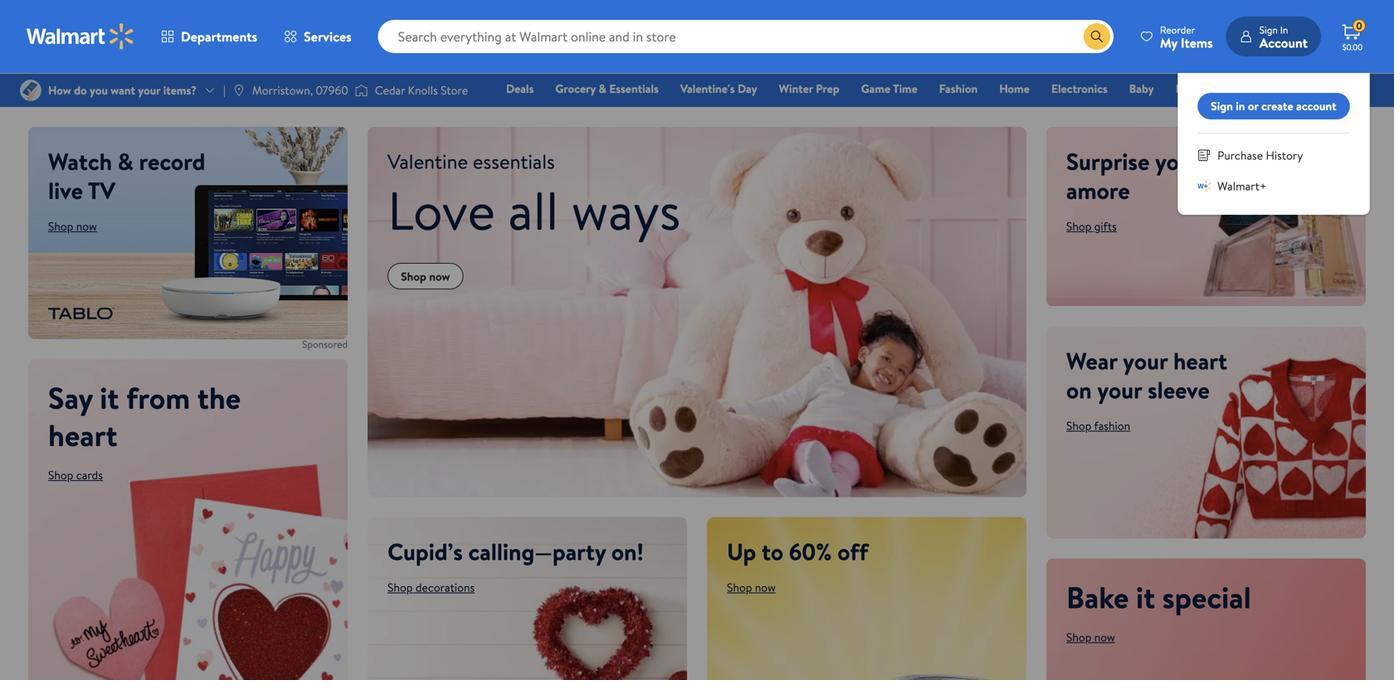 Task type: locate. For each thing, give the bounding box(es) containing it.
Walmart Site-Wide search field
[[378, 20, 1114, 53]]

shop now link for up to 60% off
[[727, 580, 776, 596]]

to
[[762, 536, 784, 568]]

shop now down love
[[401, 268, 450, 284]]

shop for watch & record live tv
[[48, 218, 73, 234]]

walmart+ up "account"
[[1318, 81, 1367, 97]]

shop left gifts
[[1067, 218, 1092, 234]]

0 horizontal spatial &
[[118, 145, 133, 178]]

your inside surprise your amore
[[1155, 145, 1200, 178]]

shop now link down love
[[388, 263, 463, 290]]

$0.00
[[1343, 42, 1363, 53]]

it inside the 'say it from the heart'
[[100, 377, 119, 419]]

0 vertical spatial walmart+
[[1318, 81, 1367, 97]]

deals link
[[499, 80, 541, 98]]

shop now link
[[48, 218, 97, 234], [388, 263, 463, 290], [727, 580, 776, 596], [1067, 630, 1115, 646]]

shop down love
[[401, 268, 426, 284]]

account
[[1296, 98, 1337, 114]]

walmart+
[[1318, 81, 1367, 97], [1218, 178, 1267, 194]]

shop gifts link
[[1067, 218, 1117, 234]]

or
[[1248, 98, 1259, 114]]

live
[[48, 174, 83, 207]]

your for wear
[[1123, 345, 1168, 377]]

0 vertical spatial it
[[100, 377, 119, 419]]

sponsored
[[302, 337, 348, 352]]

my
[[1160, 34, 1178, 52]]

shop fashion link
[[1067, 418, 1131, 434]]

now for up
[[755, 580, 776, 596]]

0 vertical spatial heart
[[1174, 345, 1228, 377]]

surprise
[[1067, 145, 1150, 178]]

0 horizontal spatial heart
[[48, 415, 118, 456]]

the
[[197, 377, 241, 419]]

walmart+ down purchase
[[1218, 178, 1267, 194]]

cupid's calling—party on!
[[388, 536, 644, 568]]

1 vertical spatial &
[[118, 145, 133, 178]]

search icon image
[[1091, 30, 1104, 43]]

shop
[[48, 218, 73, 234], [1067, 218, 1092, 234], [401, 268, 426, 284], [1067, 418, 1092, 434], [48, 467, 73, 483], [388, 580, 413, 596], [727, 580, 752, 596], [1067, 630, 1092, 646]]

shop down up
[[727, 580, 752, 596]]

shop left fashion
[[1067, 418, 1092, 434]]

sleeve
[[1148, 374, 1210, 406]]

debit
[[1268, 81, 1296, 97]]

watch & record live tv
[[48, 145, 205, 207]]

now for bake
[[1095, 630, 1115, 646]]

valentine's day link
[[673, 80, 765, 98]]

shop cards
[[48, 467, 103, 483]]

shop down bake
[[1067, 630, 1092, 646]]

now
[[76, 218, 97, 234], [429, 268, 450, 284], [755, 580, 776, 596], [1095, 630, 1115, 646]]

0 vertical spatial walmart+ link
[[1310, 80, 1375, 98]]

walmart+ image
[[1198, 180, 1211, 193]]

shop now down live
[[48, 218, 97, 234]]

1 horizontal spatial &
[[599, 81, 607, 97]]

it right bake
[[1136, 577, 1156, 618]]

tv
[[88, 174, 116, 207]]

your
[[1155, 145, 1200, 178], [1123, 345, 1168, 377], [1098, 374, 1142, 406]]

it
[[100, 377, 119, 419], [1136, 577, 1156, 618]]

game time link
[[854, 80, 925, 98]]

0 vertical spatial sign
[[1260, 23, 1278, 37]]

heart inside the 'say it from the heart'
[[48, 415, 118, 456]]

0 horizontal spatial sign
[[1211, 98, 1233, 114]]

wear
[[1067, 345, 1118, 377]]

0 horizontal spatial walmart+
[[1218, 178, 1267, 194]]

on!
[[612, 536, 644, 568]]

1 horizontal spatial walmart+
[[1318, 81, 1367, 97]]

shop now link down bake
[[1067, 630, 1115, 646]]

up
[[727, 536, 756, 568]]

walmart+ link down purchase history link on the right top of page
[[1198, 178, 1350, 195]]

purchase
[[1218, 147, 1263, 164]]

60%
[[789, 536, 832, 568]]

now for love
[[429, 268, 450, 284]]

1 horizontal spatial it
[[1136, 577, 1156, 618]]

shop for wear your heart on your sleeve
[[1067, 418, 1092, 434]]

shop now for up to 60% off
[[727, 580, 776, 596]]

shop now link down live
[[48, 218, 97, 234]]

1 vertical spatial heart
[[48, 415, 118, 456]]

shop down cupid's
[[388, 580, 413, 596]]

& right "tv"
[[118, 145, 133, 178]]

shop for say it from the heart
[[48, 467, 73, 483]]

shop now down up
[[727, 580, 776, 596]]

game
[[861, 81, 891, 97]]

your up walmart+ icon at the right
[[1155, 145, 1200, 178]]

services button
[[271, 17, 365, 56]]

electronics link
[[1044, 80, 1115, 98]]

now down love
[[429, 268, 450, 284]]

shop now link down up
[[727, 580, 776, 596]]

fashion link
[[932, 80, 985, 98]]

1 vertical spatial walmart+
[[1218, 178, 1267, 194]]

& inside watch & record live tv
[[118, 145, 133, 178]]

say it from the heart
[[48, 377, 241, 456]]

sign inside sign in account
[[1260, 23, 1278, 37]]

shop for bake it special
[[1067, 630, 1092, 646]]

baby link
[[1122, 80, 1162, 98]]

1 vertical spatial it
[[1136, 577, 1156, 618]]

wear your heart on your sleeve
[[1067, 345, 1228, 406]]

now down bake
[[1095, 630, 1115, 646]]

your up fashion
[[1098, 374, 1142, 406]]

shop left cards
[[48, 467, 73, 483]]

your right wear on the right bottom
[[1123, 345, 1168, 377]]

cards
[[76, 467, 103, 483]]

shop now
[[48, 218, 97, 234], [401, 268, 450, 284], [727, 580, 776, 596], [1067, 630, 1115, 646]]

shop now link for watch & record live tv
[[48, 218, 97, 234]]

0
[[1357, 19, 1363, 33]]

shop for cupid's calling—party on!
[[388, 580, 413, 596]]

departments
[[181, 27, 257, 46]]

heart
[[1174, 345, 1228, 377], [48, 415, 118, 456]]

on
[[1067, 374, 1092, 406]]

sign inside button
[[1211, 98, 1233, 114]]

bake it special
[[1067, 577, 1252, 618]]

shop now for love all ways
[[401, 268, 450, 284]]

walmart+ link
[[1310, 80, 1375, 98], [1198, 178, 1350, 195]]

time
[[893, 81, 918, 97]]

0 vertical spatial &
[[599, 81, 607, 97]]

& for grocery
[[599, 81, 607, 97]]

from
[[126, 377, 190, 419]]

1 horizontal spatial heart
[[1174, 345, 1228, 377]]

shop for surprise your amore
[[1067, 218, 1092, 234]]

&
[[599, 81, 607, 97], [118, 145, 133, 178]]

1 vertical spatial sign
[[1211, 98, 1233, 114]]

create
[[1262, 98, 1294, 114]]

it for special
[[1136, 577, 1156, 618]]

1 horizontal spatial sign
[[1260, 23, 1278, 37]]

now down to at the bottom of page
[[755, 580, 776, 596]]

walmart+ link up "account"
[[1310, 80, 1375, 98]]

shop down live
[[48, 218, 73, 234]]

0 horizontal spatial it
[[100, 377, 119, 419]]

shop decorations link
[[388, 580, 475, 596]]

shop now down bake
[[1067, 630, 1115, 646]]

off
[[838, 536, 869, 568]]

& right grocery
[[599, 81, 607, 97]]

special
[[1163, 577, 1252, 618]]

valentine's
[[680, 81, 735, 97]]

sign in or create account button
[[1198, 93, 1350, 120]]

sign
[[1260, 23, 1278, 37], [1211, 98, 1233, 114]]

sign in or create account
[[1211, 98, 1337, 114]]

now down "tv"
[[76, 218, 97, 234]]

amore
[[1067, 174, 1130, 207]]

it right say
[[100, 377, 119, 419]]



Task type: vqa. For each thing, say whether or not it's contained in the screenshot.
Visa, Mastercard, & AMEX Gift Cards link
no



Task type: describe. For each thing, give the bounding box(es) containing it.
services
[[304, 27, 352, 46]]

account
[[1260, 34, 1308, 52]]

one debit link
[[1232, 80, 1303, 98]]

game time
[[861, 81, 918, 97]]

shop decorations
[[388, 580, 475, 596]]

prep
[[816, 81, 840, 97]]

ways
[[572, 173, 681, 247]]

home
[[1000, 81, 1030, 97]]

calling—party
[[468, 536, 606, 568]]

Search search field
[[378, 20, 1114, 53]]

purchase history link
[[1198, 147, 1350, 164]]

shop now for watch & record live tv
[[48, 218, 97, 234]]

decorations
[[416, 580, 475, 596]]

now for watch
[[76, 218, 97, 234]]

shop now link for bake it special
[[1067, 630, 1115, 646]]

registry link
[[1168, 80, 1226, 98]]

shop now link for love all ways
[[388, 263, 463, 290]]

sign for or
[[1211, 98, 1233, 114]]

purchase history
[[1218, 147, 1303, 164]]

one
[[1240, 81, 1265, 97]]

say
[[48, 377, 93, 419]]

sign for account
[[1260, 23, 1278, 37]]

grocery & essentials
[[556, 81, 659, 97]]

winter
[[779, 81, 813, 97]]

shop fashion
[[1067, 418, 1131, 434]]

history
[[1266, 147, 1303, 164]]

deals
[[506, 81, 534, 97]]

reorder
[[1160, 23, 1195, 37]]

up to 60% off
[[727, 536, 869, 568]]

items
[[1181, 34, 1213, 52]]

shop for love all ways
[[401, 268, 426, 284]]

record
[[139, 145, 205, 178]]

fashion
[[1094, 418, 1131, 434]]

in
[[1280, 23, 1288, 37]]

grocery & essentials link
[[548, 80, 666, 98]]

in
[[1236, 98, 1245, 114]]

day
[[738, 81, 757, 97]]

it for from
[[100, 377, 119, 419]]

& for watch
[[118, 145, 133, 178]]

electronics
[[1052, 81, 1108, 97]]

winter prep
[[779, 81, 840, 97]]

departments button
[[148, 17, 271, 56]]

home link
[[992, 80, 1037, 98]]

shop now for bake it special
[[1067, 630, 1115, 646]]

baby
[[1129, 81, 1154, 97]]

your for surprise
[[1155, 145, 1200, 178]]

winter prep link
[[772, 80, 847, 98]]

walmart image
[[27, 23, 134, 50]]

gifts
[[1095, 218, 1117, 234]]

shop cards link
[[48, 467, 103, 483]]

cupid's
[[388, 536, 463, 568]]

fashion
[[939, 81, 978, 97]]

one debit
[[1240, 81, 1296, 97]]

1 vertical spatial walmart+ link
[[1198, 178, 1350, 195]]

grocery
[[556, 81, 596, 97]]

love all ways
[[388, 173, 681, 247]]

watch
[[48, 145, 112, 178]]

valentine's day
[[680, 81, 757, 97]]

all
[[508, 173, 559, 247]]

reorder my items
[[1160, 23, 1213, 52]]

shop gifts
[[1067, 218, 1117, 234]]

registry
[[1176, 81, 1218, 97]]

heart inside 'wear your heart on your sleeve'
[[1174, 345, 1228, 377]]

shop for up to 60% off
[[727, 580, 752, 596]]

surprise your amore
[[1067, 145, 1200, 207]]

sign in account
[[1260, 23, 1308, 52]]

bake
[[1067, 577, 1129, 618]]

love
[[388, 173, 496, 247]]

essentials
[[609, 81, 659, 97]]



